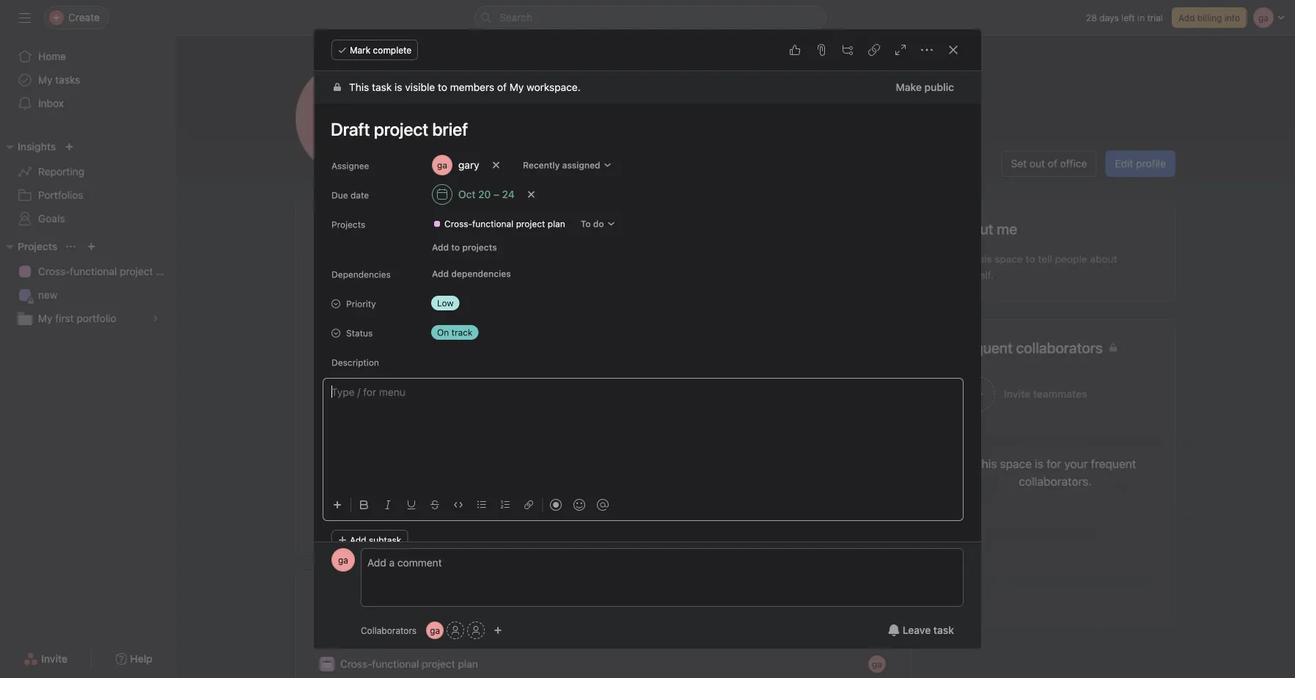 Task type: vqa. For each thing, say whether or not it's contained in the screenshot.
'Recently Assigned' Popup Button
yes



Task type: locate. For each thing, give the bounding box(es) containing it.
projects down goals
[[18, 240, 58, 252]]

1 horizontal spatial projects
[[332, 219, 366, 230]]

projects
[[463, 242, 497, 252]]

0 vertical spatial project
[[516, 219, 546, 229]]

asana
[[511, 369, 540, 381]]

0 vertical spatial ga button
[[332, 548, 355, 572]]

1 horizontal spatial ga button
[[426, 622, 444, 639]]

0 vertical spatial time
[[518, 127, 539, 139]]

2 vertical spatial cross-functional project plan
[[340, 658, 478, 670]]

1 vertical spatial cross-
[[38, 265, 70, 277]]

2 vertical spatial completed checkbox
[[311, 481, 329, 499]]

0 vertical spatial functional
[[473, 219, 514, 229]]

2 horizontal spatial project
[[516, 219, 546, 229]]

oct 20 – 24
[[459, 188, 515, 200]]

collaborators
[[361, 625, 417, 635]]

add for add dependencies
[[432, 269, 449, 279]]

due
[[332, 190, 348, 200]]

4 completed checkbox from the top
[[311, 424, 329, 441]]

cross- up new
[[38, 265, 70, 277]]

cross-functional project plan link up portfolio
[[9, 260, 176, 283]]

toolbar
[[327, 488, 964, 521]]

1 vertical spatial cross-functional project plan
[[38, 265, 176, 277]]

add up low
[[432, 269, 449, 279]]

make public
[[896, 81, 955, 93]]

1 horizontal spatial task
[[934, 624, 955, 636]]

1 vertical spatial completed checkbox
[[311, 338, 329, 356]]

invite
[[41, 653, 68, 665]]

gary up 11:58am
[[437, 92, 481, 120]]

4 completed image from the top
[[311, 424, 329, 441]]

2 completed checkbox from the top
[[311, 338, 329, 356]]

recent projects
[[338, 591, 437, 609]]

2 horizontal spatial functional
[[473, 219, 514, 229]]

using
[[427, 483, 453, 495]]

gary inside dropdown button
[[459, 159, 480, 171]]

0 vertical spatial in
[[1138, 12, 1145, 23]]

oct
[[459, 188, 476, 200]]

insights element
[[0, 134, 176, 233]]

insert an object image
[[333, 500, 342, 509]]

completed image
[[311, 281, 329, 298], [311, 367, 329, 384], [311, 395, 329, 413], [311, 424, 329, 441], [311, 452, 329, 470], [311, 481, 329, 499]]

plan
[[548, 219, 566, 229], [156, 265, 176, 277], [458, 658, 478, 670]]

ga right private
[[430, 625, 440, 635]]

task right leave
[[934, 624, 955, 636]]

add or remove collaborators image
[[494, 626, 503, 635]]

5 completed checkbox from the top
[[311, 452, 329, 470]]

of
[[497, 81, 507, 93], [1048, 157, 1058, 170], [438, 398, 448, 410]]

functional up projects
[[473, 219, 514, 229]]

1 horizontal spatial tasks
[[473, 483, 498, 495]]

ga button right private
[[426, 622, 444, 639]]

0 vertical spatial tasks
[[55, 74, 80, 86]]

0 vertical spatial plan
[[548, 219, 566, 229]]

to do button
[[574, 214, 623, 234]]

clear due date image
[[527, 190, 536, 199]]

1 horizontal spatial cross-functional project plan link
[[427, 216, 571, 231]]

portfolios link
[[9, 183, 167, 207]]

to left tell
[[1026, 253, 1036, 265]]

add for add billing info
[[1179, 12, 1196, 23]]

1 vertical spatial completed image
[[311, 338, 329, 356]]

0 horizontal spatial in
[[500, 369, 508, 381]]

task
[[372, 81, 392, 93], [934, 624, 955, 636]]

save
[[372, 369, 395, 381]]

complete
[[373, 45, 412, 55]]

cross- inside projects element
[[38, 265, 70, 277]]

underline image
[[407, 500, 416, 509]]

1 vertical spatial ga button
[[426, 622, 444, 639]]

my
[[38, 74, 52, 86], [510, 81, 524, 93], [38, 312, 52, 324], [456, 483, 470, 495], [314, 591, 334, 609]]

to do
[[581, 219, 604, 229]]

0 vertical spatial cross-functional project plan link
[[427, 216, 571, 231]]

space
[[995, 253, 1024, 265]]

1 vertical spatial make
[[374, 340, 400, 352]]

1 horizontal spatial plan
[[458, 658, 478, 670]]

ga down 'this'
[[333, 94, 376, 142]]

kickoff
[[379, 312, 410, 324]]

1 vertical spatial plan
[[156, 265, 176, 277]]

5️⃣
[[332, 369, 342, 381]]

my up "code" icon
[[456, 483, 470, 495]]

code image
[[454, 500, 463, 509]]

1 vertical spatial work
[[497, 398, 519, 410]]

1 horizontal spatial cross-
[[340, 658, 372, 670]]

0 vertical spatial cross-functional project plan
[[445, 219, 566, 229]]

cross- right calendar image
[[340, 658, 372, 670]]

1 horizontal spatial to
[[452, 242, 460, 252]]

cross-functional project plan down 24
[[445, 219, 566, 229]]

project inside main content
[[516, 219, 546, 229]]

mark
[[350, 45, 371, 55]]

my left recent projects
[[314, 591, 334, 609]]

cross-functional project plan up new link
[[38, 265, 176, 277]]

schedule kickoff meeting
[[332, 312, 452, 324]]

set out of office button
[[1002, 150, 1097, 177]]

tell
[[1039, 253, 1053, 265]]

tasks inside global "element"
[[55, 74, 80, 86]]

28
[[1087, 12, 1098, 23]]

members
[[450, 81, 495, 93]]

0 horizontal spatial cross-
[[38, 265, 70, 277]]

fifth:
[[345, 369, 369, 381]]

to right visible
[[438, 81, 448, 93]]

make left public
[[896, 81, 922, 93]]

5 completed image from the top
[[311, 452, 329, 470]]

2 horizontal spatial cross-
[[445, 219, 473, 229]]

my for my tasks
[[38, 74, 52, 86]]

my tasks
[[314, 220, 373, 237]]

task inside main content
[[372, 81, 392, 93]]

in left asana
[[500, 369, 508, 381]]

tasks down home
[[55, 74, 80, 86]]

make public button
[[887, 74, 964, 101]]

work
[[402, 340, 425, 352], [497, 398, 519, 410]]

add
[[1179, 12, 1196, 23], [432, 242, 449, 252], [432, 269, 449, 279], [350, 535, 367, 545]]

my first portfolio
[[38, 312, 116, 324]]

to left projects
[[452, 242, 460, 252]]

1 horizontal spatial time
[[518, 127, 539, 139]]

goals link
[[9, 207, 167, 230]]

my for my recent projects
[[314, 591, 334, 609]]

cross-functional project plan link down –
[[427, 216, 571, 231]]

my left workspace.
[[510, 81, 524, 93]]

3 completed checkbox from the top
[[311, 481, 329, 499]]

add left subtask on the left bottom of page
[[350, 535, 367, 545]]

1 vertical spatial project
[[120, 265, 153, 277]]

2 vertical spatial cross-
[[340, 658, 372, 670]]

work up by
[[402, 340, 425, 352]]

search
[[500, 11, 533, 23]]

2 horizontal spatial to
[[1026, 253, 1036, 265]]

left
[[1122, 12, 1136, 23]]

description
[[332, 357, 379, 368]]

0 vertical spatial cross-
[[445, 219, 473, 229]]

time
[[518, 127, 539, 139], [397, 369, 418, 381]]

functional down private
[[372, 658, 419, 670]]

this
[[975, 253, 992, 265]]

in right left
[[1138, 12, 1145, 23]]

1 horizontal spatial make
[[896, 81, 922, 93]]

to inside button
[[452, 242, 460, 252]]

add billing info button
[[1173, 7, 1247, 28]]

time left by
[[397, 369, 418, 381]]

cross- up add to projects button
[[445, 219, 473, 229]]

0 vertical spatial make
[[896, 81, 922, 93]]

add dependencies button
[[426, 263, 518, 284]]

leave task button
[[879, 617, 964, 644]]

reporting
[[38, 165, 84, 178]]

0 vertical spatial completed checkbox
[[311, 281, 329, 298]]

more actions for this task image
[[922, 44, 933, 56]]

ga
[[333, 94, 376, 142], [338, 555, 349, 565], [430, 625, 440, 635], [873, 659, 883, 669]]

make down schedule kickoff meeting
[[374, 340, 400, 352]]

11:58am local time
[[451, 127, 539, 139]]

cross- inside draft project brief dialog
[[445, 219, 473, 229]]

public
[[925, 81, 955, 93]]

get
[[371, 483, 388, 495]]

2 completed image from the top
[[311, 338, 329, 356]]

low
[[437, 298, 454, 308]]

first
[[55, 312, 74, 324]]

thursday button
[[855, 370, 894, 380]]

0 horizontal spatial make
[[374, 340, 400, 352]]

insights
[[18, 141, 56, 153]]

20
[[479, 188, 491, 200]]

my inside projects element
[[38, 312, 52, 324]]

1️⃣
[[332, 483, 342, 495]]

attachments: add a file to this task, draft project brief image
[[816, 44, 828, 56]]

0 horizontal spatial task
[[372, 81, 392, 93]]

plan inside projects element
[[156, 265, 176, 277]]

add left billing
[[1179, 12, 1196, 23]]

cross-functional project plan down private
[[340, 658, 478, 670]]

1 vertical spatial gary
[[459, 159, 480, 171]]

0 horizontal spatial cross-functional project plan link
[[9, 260, 176, 283]]

track
[[452, 327, 473, 338]]

–
[[494, 188, 500, 200]]

projects down due date
[[332, 219, 366, 230]]

cross-functional project plan
[[445, 219, 566, 229], [38, 265, 176, 277], [340, 658, 478, 670]]

1 completed checkbox from the top
[[311, 309, 329, 327]]

0 likes. click to like this task image
[[790, 44, 801, 56]]

projects element
[[0, 233, 176, 333]]

1 horizontal spatial functional
[[372, 658, 419, 670]]

collapse task pane image
[[948, 44, 960, 56]]

of right members
[[497, 81, 507, 93]]

cross-functional project plan link
[[427, 216, 571, 231], [9, 260, 176, 283]]

0 horizontal spatial ga button
[[332, 548, 355, 572]]

edit profile button
[[1106, 150, 1176, 177]]

make
[[896, 81, 922, 93], [374, 340, 400, 352]]

italics image
[[384, 500, 393, 509]]

0 vertical spatial task
[[372, 81, 392, 93]]

0 vertical spatial completed image
[[311, 309, 329, 327]]

search list box
[[475, 6, 827, 29]]

status
[[346, 328, 373, 338]]

about me
[[954, 220, 1018, 237]]

1 vertical spatial task
[[934, 624, 955, 636]]

0 horizontal spatial work
[[402, 340, 425, 352]]

global element
[[0, 36, 176, 124]]

2 vertical spatial project
[[422, 658, 455, 670]]

manageable
[[428, 340, 486, 352]]

add to projects
[[432, 242, 497, 252]]

gary left remove assignee image
[[459, 159, 480, 171]]

add left projects
[[432, 242, 449, 252]]

of right "out"
[[1048, 157, 1058, 170]]

my left "first"
[[38, 312, 52, 324]]

completed checkbox for 4️⃣
[[311, 395, 329, 413]]

2 horizontal spatial plan
[[548, 219, 566, 229]]

edit
[[1116, 157, 1134, 170]]

1 horizontal spatial project
[[422, 658, 455, 670]]

assignee
[[332, 161, 369, 171]]

task inside leave task button
[[934, 624, 955, 636]]

1 horizontal spatial in
[[1138, 12, 1145, 23]]

set out of office
[[1012, 157, 1088, 170]]

ga button down add subtask
[[332, 548, 355, 572]]

completed image left schedule
[[311, 309, 329, 327]]

0 vertical spatial projects
[[332, 219, 366, 230]]

completed image
[[311, 309, 329, 327], [311, 338, 329, 356]]

3 completed checkbox from the top
[[311, 395, 329, 413]]

1 horizontal spatial of
[[497, 81, 507, 93]]

private
[[378, 630, 410, 642]]

main content containing this task is visible to members of my workspace.
[[314, 71, 982, 657]]

functional up new link
[[70, 265, 117, 277]]

1 vertical spatial of
[[1048, 157, 1058, 170]]

ga button
[[332, 548, 355, 572], [426, 622, 444, 639]]

this task is visible to members of my workspace.
[[349, 81, 581, 93]]

1 horizontal spatial work
[[497, 398, 519, 410]]

0 horizontal spatial project
[[120, 265, 153, 277]]

1 vertical spatial projects
[[18, 240, 58, 252]]

0 horizontal spatial tasks
[[55, 74, 80, 86]]

task left is
[[372, 81, 392, 93]]

top
[[420, 398, 435, 410]]

0 vertical spatial of
[[497, 81, 507, 93]]

1 vertical spatial functional
[[70, 265, 117, 277]]

workspace.
[[527, 81, 581, 93]]

my inside global "element"
[[38, 74, 52, 86]]

home link
[[9, 45, 167, 68]]

28 days left in trial
[[1087, 12, 1164, 23]]

3 completed image from the top
[[311, 395, 329, 413]]

recently assigned
[[523, 160, 601, 170]]

2 horizontal spatial of
[[1048, 157, 1058, 170]]

of inside draft project brief dialog
[[497, 81, 507, 93]]

0 horizontal spatial time
[[397, 369, 418, 381]]

of right top
[[438, 398, 448, 410]]

dependencies
[[332, 269, 391, 280]]

add for add subtask
[[350, 535, 367, 545]]

completed image left 6️⃣
[[311, 338, 329, 356]]

Completed checkbox
[[311, 281, 329, 298], [311, 338, 329, 356], [311, 481, 329, 499]]

cross-functional project plan inside projects element
[[38, 265, 176, 277]]

6 completed image from the top
[[311, 481, 329, 499]]

main content
[[314, 71, 982, 657]]

2 completed checkbox from the top
[[311, 367, 329, 384]]

time right local
[[518, 127, 539, 139]]

0 horizontal spatial plan
[[156, 265, 176, 277]]

1 completed image from the top
[[311, 309, 329, 327]]

0 vertical spatial work
[[402, 340, 425, 352]]

tasks up "bulleted list" image
[[473, 483, 498, 495]]

0 horizontal spatial projects
[[18, 240, 58, 252]]

cross-functional project plan inside draft project brief dialog
[[445, 219, 566, 229]]

0 horizontal spatial functional
[[70, 265, 117, 277]]

work down asana
[[497, 398, 519, 410]]

my up "inbox" on the left top of the page
[[38, 74, 52, 86]]

Completed checkbox
[[311, 309, 329, 327], [311, 367, 329, 384], [311, 395, 329, 413], [311, 424, 329, 441], [311, 452, 329, 470]]

2 vertical spatial of
[[438, 398, 448, 410]]



Task type: describe. For each thing, give the bounding box(es) containing it.
draft project brief dialog
[[314, 29, 982, 657]]

portfolios
[[38, 189, 83, 201]]

add dependencies
[[432, 269, 511, 279]]

on track button
[[426, 322, 514, 343]]

Task Name text field
[[321, 112, 964, 146]]

add subtask button
[[332, 530, 408, 550]]

1️⃣ first: get started using my tasks
[[332, 483, 498, 495]]

stay
[[382, 398, 402, 410]]

2 completed image from the top
[[311, 367, 329, 384]]

new
[[38, 289, 58, 301]]

add subtask image
[[842, 44, 854, 56]]

completed image for 6️⃣
[[311, 338, 329, 356]]

reporting link
[[9, 160, 167, 183]]

2 vertical spatial plan
[[458, 658, 478, 670]]

out
[[1030, 157, 1046, 170]]

link image
[[525, 500, 533, 509]]

5️⃣ fifth: save time by collaborating in asana
[[332, 369, 540, 381]]

frequent collaborators
[[954, 339, 1103, 356]]

4️⃣
[[332, 398, 342, 410]]

hide sidebar image
[[19, 12, 31, 23]]

functional inside projects element
[[70, 265, 117, 277]]

ga down leave task button in the right of the page
[[873, 659, 883, 669]]

1 vertical spatial cross-functional project plan link
[[9, 260, 176, 283]]

0 horizontal spatial to
[[438, 81, 448, 93]]

fourth:
[[345, 398, 379, 410]]

mark complete
[[350, 45, 412, 55]]

portfolio
[[77, 312, 116, 324]]

subtask
[[369, 535, 402, 545]]

inbox link
[[9, 92, 167, 115]]

plan inside draft project brief dialog
[[548, 219, 566, 229]]

at mention image
[[597, 499, 609, 511]]

remove assignee image
[[492, 161, 501, 170]]

schedule
[[332, 312, 376, 324]]

visible
[[405, 81, 435, 93]]

4️⃣ fourth: stay on top of incoming work
[[332, 398, 519, 410]]

functional inside draft project brief dialog
[[473, 219, 514, 229]]

projects inside draft project brief dialog
[[332, 219, 366, 230]]

toolbar inside draft project brief dialog
[[327, 488, 964, 521]]

to inside use this space to tell people about yourself.
[[1026, 253, 1036, 265]]

my first portfolio link
[[9, 307, 167, 330]]

by
[[421, 369, 432, 381]]

bold image
[[360, 500, 369, 509]]

add to projects button
[[426, 237, 504, 258]]

local
[[494, 127, 516, 139]]

leave
[[903, 624, 931, 636]]

11:58am
[[451, 127, 491, 139]]

office
[[1061, 157, 1088, 170]]

full screen image
[[895, 44, 907, 56]]

info
[[1225, 12, 1241, 23]]

profile
[[1137, 157, 1167, 170]]

2 vertical spatial functional
[[372, 658, 419, 670]]

started
[[391, 483, 425, 495]]

date
[[351, 190, 369, 200]]

goals
[[38, 212, 65, 225]]

dependencies
[[452, 269, 511, 279]]

task for leave
[[934, 624, 955, 636]]

private link
[[296, 622, 911, 650]]

1 completed image from the top
[[311, 281, 329, 298]]

completed image for schedule
[[311, 309, 329, 327]]

projects inside dropdown button
[[18, 240, 58, 252]]

leave task
[[903, 624, 955, 636]]

numbered list image
[[501, 500, 510, 509]]

0 horizontal spatial of
[[438, 398, 448, 410]]

incoming
[[451, 398, 494, 410]]

about
[[1091, 253, 1118, 265]]

6️⃣ sixth: make work manageable
[[332, 340, 486, 352]]

projects button
[[0, 238, 58, 255]]

billing
[[1198, 12, 1223, 23]]

priority
[[346, 299, 376, 309]]

mark complete button
[[332, 40, 418, 60]]

bulleted list image
[[478, 500, 487, 509]]

invite button
[[14, 646, 77, 672]]

make inside the make public button
[[896, 81, 922, 93]]

my tasks link
[[9, 68, 167, 92]]

to
[[581, 219, 591, 229]]

1 completed checkbox from the top
[[311, 281, 329, 298]]

do
[[593, 219, 604, 229]]

add subtask
[[350, 535, 402, 545]]

my for my first portfolio
[[38, 312, 52, 324]]

thursday
[[855, 370, 894, 380]]

days
[[1100, 12, 1120, 23]]

set
[[1012, 157, 1027, 170]]

0 vertical spatial gary
[[437, 92, 481, 120]]

due date
[[332, 190, 369, 200]]

cross-functional project plan link inside draft project brief dialog
[[427, 216, 571, 231]]

my tasks
[[38, 74, 80, 86]]

low button
[[426, 293, 514, 313]]

add for add to projects
[[432, 242, 449, 252]]

meeting
[[413, 312, 452, 324]]

1 vertical spatial time
[[397, 369, 418, 381]]

strikethrough image
[[431, 500, 440, 509]]

1 vertical spatial tasks
[[473, 483, 498, 495]]

yourself.
[[954, 269, 994, 281]]

1 vertical spatial in
[[500, 369, 508, 381]]

emoji image
[[574, 499, 586, 511]]

edit profile
[[1116, 157, 1167, 170]]

completed checkbox for schedule
[[311, 309, 329, 327]]

copy task link image
[[869, 44, 881, 56]]

of inside button
[[1048, 157, 1058, 170]]

completed checkbox for 5️⃣
[[311, 367, 329, 384]]

trial
[[1148, 12, 1164, 23]]

record a video image
[[550, 499, 562, 511]]

use this space to tell people about yourself.
[[954, 253, 1118, 281]]

on track
[[437, 327, 473, 338]]

ga down add subtask button
[[338, 555, 349, 565]]

my inside draft project brief dialog
[[510, 81, 524, 93]]

inbox
[[38, 97, 64, 109]]

sixth:
[[345, 340, 371, 352]]

on
[[405, 398, 417, 410]]

calendar image
[[323, 660, 332, 668]]

task for this
[[372, 81, 392, 93]]

is
[[395, 81, 402, 93]]

first:
[[345, 483, 368, 495]]

recently assigned button
[[517, 155, 619, 175]]

new link
[[9, 283, 167, 307]]

completed checkbox for 1️⃣
[[311, 481, 329, 499]]

completed checkbox for 6️⃣
[[311, 338, 329, 356]]

assigned
[[563, 160, 601, 170]]



